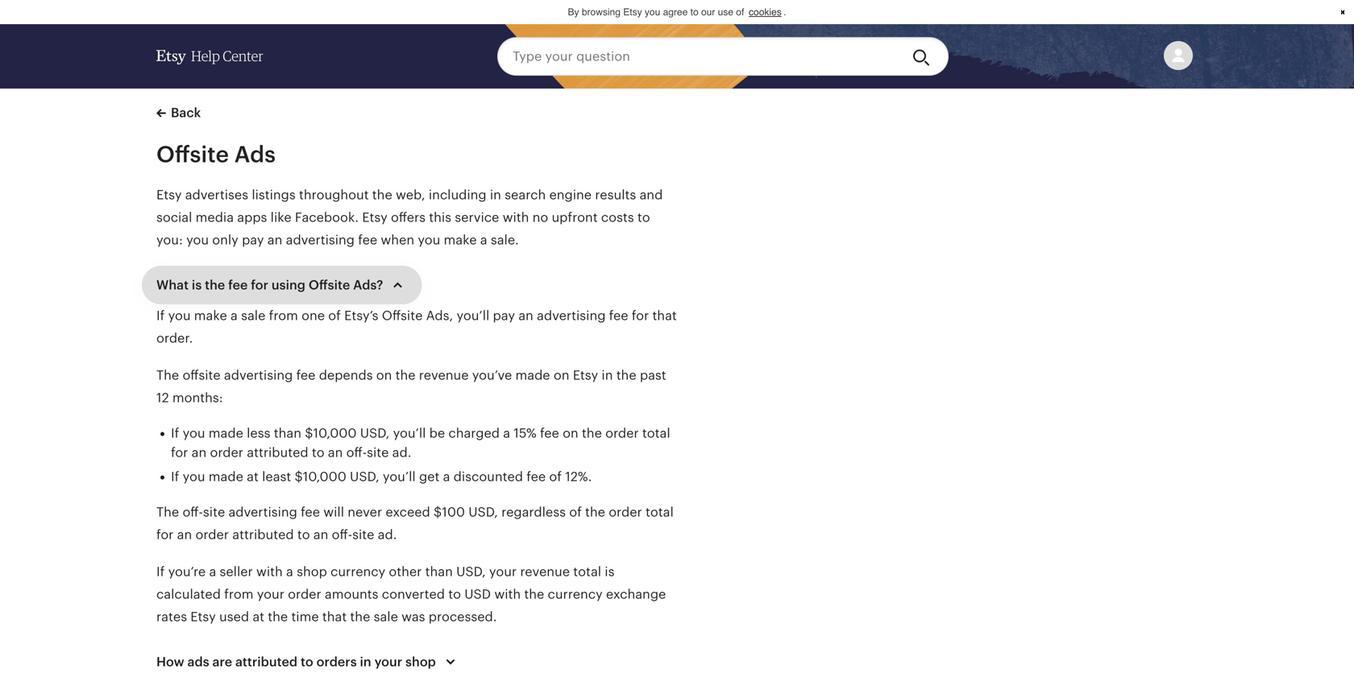Task type: describe. For each thing, give the bounding box(es) containing it.
using
[[272, 278, 306, 293]]

0 vertical spatial currency
[[331, 565, 386, 580]]

off- inside if you made less than $10,000 usd, you'll be charged a 15% fee on the order total for an order attributed to an off-site ad.
[[346, 446, 367, 460]]

the inside if you made less than $10,000 usd, you'll be charged a 15% fee on the order total for an order attributed to an off-site ad.
[[582, 427, 602, 441]]

if you make a sale from one of etsy's offsite ads, you'll pay an advertising fee for that order.
[[156, 309, 677, 346]]

advertising inside the off-site advertising fee will never exceed $100 usd, regardless of the order total for an order attributed to an off-site ad.
[[229, 506, 297, 520]]

usd, inside the off-site advertising fee will never exceed $100 usd, regardless of the order total for an order attributed to an off-site ad.
[[469, 506, 498, 520]]

by browsing etsy you agree to our use of cookies .
[[568, 6, 786, 18]]

cookies link
[[747, 5, 784, 20]]

what
[[156, 278, 189, 293]]

of inside cookie consent dialog
[[736, 6, 744, 18]]

1 vertical spatial off-
[[183, 506, 203, 520]]

to inside cookie consent dialog
[[691, 6, 699, 18]]

the inside etsy advertises listings throughout the web, including in search engine results and social media apps like facebook. etsy offers this service with no upfront costs to you: you only pay an advertising fee when you make a sale.
[[372, 188, 392, 202]]

12%.
[[565, 470, 592, 485]]

an inside if you make a sale from one of etsy's offsite ads, you'll pay an advertising fee for that order.
[[519, 309, 534, 323]]

exchange
[[606, 588, 666, 602]]

a right get
[[443, 470, 450, 485]]

when
[[381, 233, 414, 248]]

if you made at least $10,000 usd, you'll get a discounted fee of 12%.
[[171, 470, 595, 485]]

you'll for get
[[383, 470, 416, 485]]

only
[[212, 233, 239, 248]]

the inside dropdown button
[[205, 278, 225, 293]]

used
[[219, 610, 249, 625]]

than inside if you made less than $10,000 usd, you'll be charged a 15% fee on the order total for an order attributed to an off-site ad.
[[274, 427, 302, 441]]

usd, up never
[[350, 470, 379, 485]]

depends
[[319, 368, 373, 383]]

is inside if you're a seller with a shop currency other than usd, your revenue total is calculated from your order amounts converted to usd with the currency exchange rates etsy used at the time that the sale was processed.
[[605, 565, 615, 580]]

$10,000 for least
[[295, 470, 347, 485]]

attributed inside the off-site advertising fee will never exceed $100 usd, regardless of the order total for an order attributed to an off-site ad.
[[232, 528, 294, 543]]

if you're a seller with a shop currency other than usd, your revenue total is calculated from your order amounts converted to usd with the currency exchange rates etsy used at the time that the sale was processed.
[[156, 565, 666, 625]]

you:
[[156, 233, 183, 248]]

are
[[212, 655, 232, 670]]

make inside etsy advertises listings throughout the web, including in search engine results and social media apps like facebook. etsy offers this service with no upfront costs to you: you only pay an advertising fee when you make a sale.
[[444, 233, 477, 248]]

a up time
[[286, 565, 293, 580]]

offsite inside if you make a sale from one of etsy's offsite ads, you'll pay an advertising fee for that order.
[[382, 309, 423, 323]]

the offsite advertising fee depends on the revenue you've made on etsy in the past 12 months:
[[156, 368, 666, 406]]

advertising inside etsy advertises listings throughout the web, including in search engine results and social media apps like facebook. etsy offers this service with no upfront costs to you: you only pay an advertising fee when you make a sale.
[[286, 233, 355, 248]]

usd
[[465, 588, 491, 602]]

rates
[[156, 610, 187, 625]]

1 vertical spatial site
[[203, 506, 225, 520]]

a inside if you make a sale from one of etsy's offsite ads, you'll pay an advertising fee for that order.
[[231, 309, 238, 323]]

of inside the off-site advertising fee will never exceed $100 usd, regardless of the order total for an order attributed to an off-site ad.
[[569, 506, 582, 520]]

that inside if you're a seller with a shop currency other than usd, your revenue total is calculated from your order amounts converted to usd with the currency exchange rates etsy used at the time that the sale was processed.
[[322, 610, 347, 625]]

the down if you make a sale from one of etsy's offsite ads, you'll pay an advertising fee for that order.
[[396, 368, 416, 383]]

costs
[[601, 210, 634, 225]]

make inside if you make a sale from one of etsy's offsite ads, you'll pay an advertising fee for that order.
[[194, 309, 227, 323]]

fee inside if you made less than $10,000 usd, you'll be charged a 15% fee on the order total for an order attributed to an off-site ad.
[[540, 427, 559, 441]]

on right you've
[[554, 368, 570, 383]]

including
[[429, 188, 487, 202]]

total inside the off-site advertising fee will never exceed $100 usd, regardless of the order total for an order attributed to an off-site ad.
[[646, 506, 674, 520]]

fee inside dropdown button
[[228, 278, 248, 293]]

if for if you make a sale from one of etsy's offsite ads, you'll pay an advertising fee for that order.
[[156, 309, 165, 323]]

how ads are attributed to orders in your shop button
[[142, 643, 475, 682]]

other
[[389, 565, 422, 580]]

ads
[[187, 655, 209, 670]]

calculated
[[156, 588, 221, 602]]

agree
[[663, 6, 688, 18]]

past
[[640, 368, 666, 383]]

from inside if you make a sale from one of etsy's offsite ads, you'll pay an advertising fee for that order.
[[269, 309, 298, 323]]

this
[[429, 210, 452, 225]]

total inside if you made less than $10,000 usd, you'll be charged a 15% fee on the order total for an order attributed to an off-site ad.
[[642, 427, 671, 441]]

results
[[595, 188, 636, 202]]

usd, inside if you're a seller with a shop currency other than usd, your revenue total is calculated from your order amounts converted to usd with the currency exchange rates etsy used at the time that the sale was processed.
[[456, 565, 486, 580]]

to inside etsy advertises listings throughout the web, including in search engine results and social media apps like facebook. etsy offers this service with no upfront costs to you: you only pay an advertising fee when you make a sale.
[[638, 210, 650, 225]]

if for if you're a seller with a shop currency other than usd, your revenue total is calculated from your order amounts converted to usd with the currency exchange rates etsy used at the time that the sale was processed.
[[156, 565, 165, 580]]

the right usd
[[524, 588, 544, 602]]

sale.
[[491, 233, 519, 248]]

seller
[[220, 565, 253, 580]]

1 vertical spatial currency
[[548, 588, 603, 602]]

2 vertical spatial site
[[352, 528, 374, 543]]

the left time
[[268, 610, 288, 625]]

$100
[[434, 506, 465, 520]]

that inside if you make a sale from one of etsy's offsite ads, you'll pay an advertising fee for that order.
[[653, 309, 677, 323]]

ads?
[[353, 278, 383, 293]]

offsite inside dropdown button
[[309, 278, 350, 293]]

and
[[640, 188, 663, 202]]

advertises
[[185, 188, 248, 202]]

the off-site advertising fee will never exceed $100 usd, regardless of the order total for an order attributed to an off-site ad.
[[156, 506, 674, 543]]

get
[[419, 470, 440, 485]]

converted
[[382, 588, 445, 602]]

you inside cookie consent dialog
[[645, 6, 661, 18]]

our
[[701, 6, 715, 18]]

for inside dropdown button
[[251, 278, 269, 293]]

in inside the offsite advertising fee depends on the revenue you've made on etsy in the past 12 months:
[[602, 368, 613, 383]]

order inside if you're a seller with a shop currency other than usd, your revenue total is calculated from your order amounts converted to usd with the currency exchange rates etsy used at the time that the sale was processed.
[[288, 588, 321, 602]]

at inside if you're a seller with a shop currency other than usd, your revenue total is calculated from your order amounts converted to usd with the currency exchange rates etsy used at the time that the sale was processed.
[[253, 610, 264, 625]]

sale inside if you make a sale from one of etsy's offsite ads, you'll pay an advertising fee for that order.
[[241, 309, 266, 323]]

help center link
[[156, 34, 263, 79]]

processed.
[[429, 610, 497, 625]]

you've
[[472, 368, 512, 383]]

1 vertical spatial with
[[256, 565, 283, 580]]

12
[[156, 391, 169, 406]]

if for if you made at least $10,000 usd, you'll get a discounted fee of 12%.
[[171, 470, 179, 485]]

media
[[196, 210, 234, 225]]

use
[[718, 6, 734, 18]]

web,
[[396, 188, 425, 202]]

engine
[[549, 188, 592, 202]]

apps
[[237, 210, 267, 225]]

exceed
[[386, 506, 430, 520]]

the down amounts
[[350, 610, 370, 625]]

offsite
[[183, 368, 221, 383]]

you're
[[168, 565, 206, 580]]

by
[[568, 6, 579, 18]]

listings
[[252, 188, 296, 202]]

than inside if you're a seller with a shop currency other than usd, your revenue total is calculated from your order amounts converted to usd with the currency exchange rates etsy used at the time that the sale was processed.
[[425, 565, 453, 580]]

time
[[291, 610, 319, 625]]

etsy inside the offsite advertising fee depends on the revenue you've made on etsy in the past 12 months:
[[573, 368, 598, 383]]

upfront
[[552, 210, 598, 225]]

advertising inside if you make a sale from one of etsy's offsite ads, you'll pay an advertising fee for that order.
[[537, 309, 606, 323]]

back link
[[156, 103, 201, 123]]

no
[[533, 210, 548, 225]]

months:
[[172, 391, 223, 406]]

amounts
[[325, 588, 379, 602]]

help
[[191, 48, 220, 64]]

etsy up when
[[362, 210, 388, 225]]

etsy's
[[344, 309, 379, 323]]

ads
[[234, 142, 276, 167]]

for inside if you made less than $10,000 usd, you'll be charged a 15% fee on the order total for an order attributed to an off-site ad.
[[171, 446, 188, 460]]

offers
[[391, 210, 426, 225]]

less
[[247, 427, 271, 441]]

a inside if you made less than $10,000 usd, you'll be charged a 15% fee on the order total for an order attributed to an off-site ad.
[[503, 427, 510, 441]]

an down will
[[313, 528, 328, 543]]

ads,
[[426, 309, 453, 323]]

in inside etsy advertises listings throughout the web, including in search engine results and social media apps like facebook. etsy offers this service with no upfront costs to you: you only pay an advertising fee when you make a sale.
[[490, 188, 501, 202]]

service
[[455, 210, 499, 225]]

fee inside the offsite advertising fee depends on the revenue you've made on etsy in the past 12 months:
[[296, 368, 316, 383]]

browsing
[[582, 6, 621, 18]]

a inside etsy advertises listings throughout the web, including in search engine results and social media apps like facebook. etsy offers this service with no upfront costs to you: you only pay an advertising fee when you make a sale.
[[480, 233, 487, 248]]

ad. inside if you made less than $10,000 usd, you'll be charged a 15% fee on the order total for an order attributed to an off-site ad.
[[392, 446, 412, 460]]

how
[[156, 655, 184, 670]]

0 horizontal spatial offsite
[[156, 142, 229, 167]]

help center
[[191, 48, 263, 64]]



Task type: vqa. For each thing, say whether or not it's contained in the screenshot.
you're
yes



Task type: locate. For each thing, give the bounding box(es) containing it.
regardless
[[502, 506, 566, 520]]

the inside the off-site advertising fee will never exceed $100 usd, regardless of the order total for an order attributed to an off-site ad.
[[585, 506, 605, 520]]

cookies
[[749, 6, 782, 18]]

1 horizontal spatial than
[[425, 565, 453, 580]]

off- up you're
[[183, 506, 203, 520]]

0 horizontal spatial that
[[322, 610, 347, 625]]

2 vertical spatial off-
[[332, 528, 352, 543]]

0 horizontal spatial revenue
[[419, 368, 469, 383]]

ad.
[[392, 446, 412, 460], [378, 528, 397, 543]]

1 vertical spatial shop
[[406, 655, 436, 670]]

was
[[402, 610, 425, 625]]

1 horizontal spatial currency
[[548, 588, 603, 602]]

an inside etsy advertises listings throughout the web, including in search engine results and social media apps like facebook. etsy offers this service with no upfront costs to you: you only pay an advertising fee when you make a sale.
[[268, 233, 283, 248]]

0 horizontal spatial make
[[194, 309, 227, 323]]

in up service
[[490, 188, 501, 202]]

the up 12
[[156, 368, 179, 383]]

usd, inside if you made less than $10,000 usd, you'll be charged a 15% fee on the order total for an order attributed to an off-site ad.
[[360, 427, 390, 441]]

0 vertical spatial $10,000
[[305, 427, 357, 441]]

0 vertical spatial attributed
[[247, 446, 308, 460]]

you
[[645, 6, 661, 18], [186, 233, 209, 248], [418, 233, 440, 248], [168, 309, 191, 323], [183, 427, 205, 441], [183, 470, 205, 485]]

0 horizontal spatial your
[[257, 588, 285, 602]]

on inside if you made less than $10,000 usd, you'll be charged a 15% fee on the order total for an order attributed to an off-site ad.
[[563, 427, 579, 441]]

pay down apps
[[242, 233, 264, 248]]

your up how ads are attributed to orders in your shop
[[257, 588, 285, 602]]

made left the less
[[209, 427, 243, 441]]

made left the least
[[209, 470, 243, 485]]

an down sale.
[[519, 309, 534, 323]]

1 horizontal spatial is
[[605, 565, 615, 580]]

etsy
[[623, 6, 642, 18], [156, 188, 182, 202], [362, 210, 388, 225], [573, 368, 598, 383], [191, 610, 216, 625]]

0 vertical spatial from
[[269, 309, 298, 323]]

made
[[516, 368, 550, 383], [209, 427, 243, 441], [209, 470, 243, 485]]

social
[[156, 210, 192, 225]]

will
[[323, 506, 344, 520]]

you'll for be
[[393, 427, 426, 441]]

.
[[784, 6, 786, 18]]

usd,
[[360, 427, 390, 441], [350, 470, 379, 485], [469, 506, 498, 520], [456, 565, 486, 580]]

2 vertical spatial you'll
[[383, 470, 416, 485]]

be
[[429, 427, 445, 441]]

sale inside if you're a seller with a shop currency other than usd, your revenue total is calculated from your order amounts converted to usd with the currency exchange rates etsy used at the time that the sale was processed.
[[374, 610, 398, 625]]

the left the web,
[[372, 188, 392, 202]]

total inside if you're a seller with a shop currency other than usd, your revenue total is calculated from your order amounts converted to usd with the currency exchange rates etsy used at the time that the sale was processed.
[[573, 565, 602, 580]]

make up the offsite
[[194, 309, 227, 323]]

to inside if you're a seller with a shop currency other than usd, your revenue total is calculated from your order amounts converted to usd with the currency exchange rates etsy used at the time that the sale was processed.
[[448, 588, 461, 602]]

make down service
[[444, 233, 477, 248]]

you'll
[[457, 309, 490, 323], [393, 427, 426, 441], [383, 470, 416, 485]]

you'll inside if you made less than $10,000 usd, you'll be charged a 15% fee on the order total for an order attributed to an off-site ad.
[[393, 427, 426, 441]]

2 vertical spatial in
[[360, 655, 371, 670]]

fee
[[358, 233, 377, 248], [228, 278, 248, 293], [609, 309, 629, 323], [296, 368, 316, 383], [540, 427, 559, 441], [527, 470, 546, 485], [301, 506, 320, 520]]

if inside if you made less than $10,000 usd, you'll be charged a 15% fee on the order total for an order attributed to an off-site ad.
[[171, 427, 179, 441]]

etsy left past
[[573, 368, 598, 383]]

1 vertical spatial from
[[224, 588, 254, 602]]

if you made less than $10,000 usd, you'll be charged a 15% fee on the order total for an order attributed to an off-site ad.
[[171, 427, 671, 460]]

1 horizontal spatial in
[[490, 188, 501, 202]]

site down never
[[352, 528, 374, 543]]

for inside the off-site advertising fee will never exceed $100 usd, regardless of the order total for an order attributed to an off-site ad.
[[156, 528, 174, 543]]

sale down what is the fee for using offsite ads?
[[241, 309, 266, 323]]

1 vertical spatial total
[[646, 506, 674, 520]]

an up if you made at least $10,000 usd, you'll get a discounted fee of 12%. at the bottom of the page
[[328, 446, 343, 460]]

0 horizontal spatial shop
[[297, 565, 327, 580]]

how ads are attributed to orders in your shop
[[156, 655, 436, 670]]

shop down was
[[406, 655, 436, 670]]

$10,000
[[305, 427, 357, 441], [295, 470, 347, 485]]

$10,000 down depends
[[305, 427, 357, 441]]

attributed right are
[[235, 655, 298, 670]]

0 vertical spatial you'll
[[457, 309, 490, 323]]

1 vertical spatial your
[[257, 588, 285, 602]]

discounted
[[454, 470, 523, 485]]

with right usd
[[494, 588, 521, 602]]

1 vertical spatial is
[[605, 565, 615, 580]]

your inside dropdown button
[[375, 655, 402, 670]]

charged
[[449, 427, 500, 441]]

to inside if you made less than $10,000 usd, you'll be charged a 15% fee on the order total for an order attributed to an off-site ad.
[[312, 446, 325, 460]]

0 horizontal spatial pay
[[242, 233, 264, 248]]

an down like
[[268, 233, 283, 248]]

the for the offsite advertising fee depends on the revenue you've made on etsy in the past 12 months:
[[156, 368, 179, 383]]

0 vertical spatial in
[[490, 188, 501, 202]]

0 horizontal spatial sale
[[241, 309, 266, 323]]

1 vertical spatial pay
[[493, 309, 515, 323]]

you inside if you make a sale from one of etsy's offsite ads, you'll pay an advertising fee for that order.
[[168, 309, 191, 323]]

at left the least
[[247, 470, 259, 485]]

back
[[171, 106, 201, 120]]

than right the less
[[274, 427, 302, 441]]

fee inside the off-site advertising fee will never exceed $100 usd, regardless of the order total for an order attributed to an off-site ad.
[[301, 506, 320, 520]]

orders
[[317, 655, 357, 670]]

order.
[[156, 331, 193, 346]]

attributed
[[247, 446, 308, 460], [232, 528, 294, 543], [235, 655, 298, 670]]

etsy right browsing
[[623, 6, 642, 18]]

1 horizontal spatial pay
[[493, 309, 515, 323]]

that down amounts
[[322, 610, 347, 625]]

the
[[372, 188, 392, 202], [205, 278, 225, 293], [396, 368, 416, 383], [617, 368, 637, 383], [582, 427, 602, 441], [585, 506, 605, 520], [524, 588, 544, 602], [268, 610, 288, 625], [350, 610, 370, 625]]

that
[[653, 309, 677, 323], [322, 610, 347, 625]]

2 vertical spatial made
[[209, 470, 243, 485]]

on
[[376, 368, 392, 383], [554, 368, 570, 383], [563, 427, 579, 441]]

for
[[251, 278, 269, 293], [632, 309, 649, 323], [171, 446, 188, 460], [156, 528, 174, 543]]

site up seller
[[203, 506, 225, 520]]

attributed inside if you made less than $10,000 usd, you'll be charged a 15% fee on the order total for an order attributed to an off-site ad.
[[247, 446, 308, 460]]

offsite ads
[[156, 142, 276, 167]]

etsy inside cookie consent dialog
[[623, 6, 642, 18]]

to inside the off-site advertising fee will never exceed $100 usd, regardless of the order total for an order attributed to an off-site ad.
[[297, 528, 310, 543]]

1 vertical spatial make
[[194, 309, 227, 323]]

1 horizontal spatial shop
[[406, 655, 436, 670]]

off-
[[346, 446, 367, 460], [183, 506, 203, 520], [332, 528, 352, 543]]

shop up time
[[297, 565, 327, 580]]

shop
[[297, 565, 327, 580], [406, 655, 436, 670]]

sale left was
[[374, 610, 398, 625]]

2 horizontal spatial offsite
[[382, 309, 423, 323]]

etsy up social
[[156, 188, 182, 202]]

2 vertical spatial attributed
[[235, 655, 298, 670]]

attributed inside dropdown button
[[235, 655, 298, 670]]

$10,000 up will
[[295, 470, 347, 485]]

for up you're
[[156, 528, 174, 543]]

for inside if you make a sale from one of etsy's offsite ads, you'll pay an advertising fee for that order.
[[632, 309, 649, 323]]

an
[[268, 233, 283, 248], [519, 309, 534, 323], [192, 446, 207, 460], [328, 446, 343, 460], [177, 528, 192, 543], [313, 528, 328, 543]]

1 vertical spatial in
[[602, 368, 613, 383]]

with inside etsy advertises listings throughout the web, including in search engine results and social media apps like facebook. etsy offers this service with no upfront costs to you: you only pay an advertising fee when you make a sale.
[[503, 210, 529, 225]]

1 vertical spatial you'll
[[393, 427, 426, 441]]

currency
[[331, 565, 386, 580], [548, 588, 603, 602]]

the for the off-site advertising fee will never exceed $100 usd, regardless of the order total for an order attributed to an off-site ad.
[[156, 506, 179, 520]]

1 vertical spatial the
[[156, 506, 179, 520]]

0 vertical spatial make
[[444, 233, 477, 248]]

off- down will
[[332, 528, 352, 543]]

2 vertical spatial with
[[494, 588, 521, 602]]

0 vertical spatial at
[[247, 470, 259, 485]]

Type your question search field
[[498, 37, 900, 76]]

cookie consent dialog
[[0, 0, 1354, 24]]

offsite
[[156, 142, 229, 167], [309, 278, 350, 293], [382, 309, 423, 323]]

1 vertical spatial offsite
[[309, 278, 350, 293]]

pay
[[242, 233, 264, 248], [493, 309, 515, 323]]

revenue inside the offsite advertising fee depends on the revenue you've made on etsy in the past 12 months:
[[419, 368, 469, 383]]

offsite down back
[[156, 142, 229, 167]]

revenue
[[419, 368, 469, 383], [520, 565, 570, 580]]

usd, right $100
[[469, 506, 498, 520]]

offsite left ads,
[[382, 309, 423, 323]]

1 the from the top
[[156, 368, 179, 383]]

a left seller
[[209, 565, 216, 580]]

0 vertical spatial total
[[642, 427, 671, 441]]

you inside if you made less than $10,000 usd, you'll be charged a 15% fee on the order total for an order attributed to an off-site ad.
[[183, 427, 205, 441]]

least
[[262, 470, 291, 485]]

0 vertical spatial made
[[516, 368, 550, 383]]

from down seller
[[224, 588, 254, 602]]

from inside if you're a seller with a shop currency other than usd, your revenue total is calculated from your order amounts converted to usd with the currency exchange rates etsy used at the time that the sale was processed.
[[224, 588, 254, 602]]

0 vertical spatial site
[[367, 446, 389, 460]]

0 vertical spatial shop
[[297, 565, 327, 580]]

1 vertical spatial than
[[425, 565, 453, 580]]

from
[[269, 309, 298, 323], [224, 588, 254, 602]]

what is the fee for using offsite ads?
[[156, 278, 383, 293]]

fee inside etsy advertises listings throughout the web, including in search engine results and social media apps like facebook. etsy offers this service with no upfront costs to you: you only pay an advertising fee when you make a sale.
[[358, 233, 377, 248]]

None search field
[[498, 37, 949, 76]]

is inside "what is the fee for using offsite ads?" dropdown button
[[192, 278, 202, 293]]

for left using at the left of page
[[251, 278, 269, 293]]

0 vertical spatial ad.
[[392, 446, 412, 460]]

made for if you made at least $10,000 usd, you'll get a discounted fee of 12%.
[[209, 470, 243, 485]]

2 the from the top
[[156, 506, 179, 520]]

0 vertical spatial pay
[[242, 233, 264, 248]]

revenue inside if you're a seller with a shop currency other than usd, your revenue total is calculated from your order amounts converted to usd with the currency exchange rates etsy used at the time that the sale was processed.
[[520, 565, 570, 580]]

total
[[642, 427, 671, 441], [646, 506, 674, 520], [573, 565, 602, 580]]

your down was
[[375, 655, 402, 670]]

you'll inside if you make a sale from one of etsy's offsite ads, you'll pay an advertising fee for that order.
[[457, 309, 490, 323]]

in inside dropdown button
[[360, 655, 371, 670]]

in
[[490, 188, 501, 202], [602, 368, 613, 383], [360, 655, 371, 670]]

made right you've
[[516, 368, 550, 383]]

the
[[156, 368, 179, 383], [156, 506, 179, 520]]

than right other
[[425, 565, 453, 580]]

2 horizontal spatial in
[[602, 368, 613, 383]]

currency left exchange
[[548, 588, 603, 602]]

center
[[223, 48, 263, 64]]

1 horizontal spatial make
[[444, 233, 477, 248]]

pay up you've
[[493, 309, 515, 323]]

revenue down regardless
[[520, 565, 570, 580]]

made inside the offsite advertising fee depends on the revenue you've made on etsy in the past 12 months:
[[516, 368, 550, 383]]

$10,000 inside if you made less than $10,000 usd, you'll be charged a 15% fee on the order total for an order attributed to an off-site ad.
[[305, 427, 357, 441]]

if inside if you're a seller with a shop currency other than usd, your revenue total is calculated from your order amounts converted to usd with the currency exchange rates etsy used at the time that the sale was processed.
[[156, 565, 165, 580]]

site inside if you made less than $10,000 usd, you'll be charged a 15% fee on the order total for an order attributed to an off-site ad.
[[367, 446, 389, 460]]

0 vertical spatial is
[[192, 278, 202, 293]]

of right the use
[[736, 6, 744, 18]]

of down 12%.
[[569, 506, 582, 520]]

0 vertical spatial off-
[[346, 446, 367, 460]]

with down search
[[503, 210, 529, 225]]

advertising inside the offsite advertising fee depends on the revenue you've made on etsy in the past 12 months:
[[224, 368, 293, 383]]

2 vertical spatial offsite
[[382, 309, 423, 323]]

revenue left you've
[[419, 368, 469, 383]]

0 vertical spatial than
[[274, 427, 302, 441]]

currency up amounts
[[331, 565, 386, 580]]

1 vertical spatial revenue
[[520, 565, 570, 580]]

1 vertical spatial sale
[[374, 610, 398, 625]]

your
[[489, 565, 517, 580], [257, 588, 285, 602], [375, 655, 402, 670]]

the inside the offsite advertising fee depends on the revenue you've made on etsy in the past 12 months:
[[156, 368, 179, 383]]

pay inside if you make a sale from one of etsy's offsite ads, you'll pay an advertising fee for that order.
[[493, 309, 515, 323]]

1 horizontal spatial revenue
[[520, 565, 570, 580]]

you'll right ads,
[[457, 309, 490, 323]]

is right what
[[192, 278, 202, 293]]

with right seller
[[256, 565, 283, 580]]

is
[[192, 278, 202, 293], [605, 565, 615, 580]]

site
[[367, 446, 389, 460], [203, 506, 225, 520], [352, 528, 374, 543]]

usd, up if you made at least $10,000 usd, you'll get a discounted fee of 12%. at the bottom of the page
[[360, 427, 390, 441]]

the inside the off-site advertising fee will never exceed $100 usd, regardless of the order total for an order attributed to an off-site ad.
[[156, 506, 179, 520]]

shop inside if you're a seller with a shop currency other than usd, your revenue total is calculated from your order amounts converted to usd with the currency exchange rates etsy used at the time that the sale was processed.
[[297, 565, 327, 580]]

at right used on the left
[[253, 610, 264, 625]]

facebook.
[[295, 210, 359, 225]]

made inside if you made less than $10,000 usd, you'll be charged a 15% fee on the order total for an order attributed to an off-site ad.
[[209, 427, 243, 441]]

etsy down the calculated
[[191, 610, 216, 625]]

advertising
[[286, 233, 355, 248], [537, 309, 606, 323], [224, 368, 293, 383], [229, 506, 297, 520]]

in left past
[[602, 368, 613, 383]]

for up past
[[632, 309, 649, 323]]

fee inside if you make a sale from one of etsy's offsite ads, you'll pay an advertising fee for that order.
[[609, 309, 629, 323]]

the left past
[[617, 368, 637, 383]]

1 horizontal spatial that
[[653, 309, 677, 323]]

2 vertical spatial total
[[573, 565, 602, 580]]

0 horizontal spatial in
[[360, 655, 371, 670]]

1 vertical spatial ad.
[[378, 528, 397, 543]]

one
[[302, 309, 325, 323]]

at
[[247, 470, 259, 485], [253, 610, 264, 625]]

etsy inside if you're a seller with a shop currency other than usd, your revenue total is calculated from your order amounts converted to usd with the currency exchange rates etsy used at the time that the sale was processed.
[[191, 610, 216, 625]]

a left sale.
[[480, 233, 487, 248]]

0 vertical spatial that
[[653, 309, 677, 323]]

usd, up usd
[[456, 565, 486, 580]]

0 vertical spatial sale
[[241, 309, 266, 323]]

1 vertical spatial attributed
[[232, 528, 294, 543]]

if for if you made less than $10,000 usd, you'll be charged a 15% fee on the order total for an order attributed to an off-site ad.
[[171, 427, 179, 441]]

1 vertical spatial at
[[253, 610, 264, 625]]

to inside dropdown button
[[301, 655, 313, 670]]

0 horizontal spatial is
[[192, 278, 202, 293]]

site up if you made at least $10,000 usd, you'll get a discounted fee of 12%. at the bottom of the page
[[367, 446, 389, 460]]

0 horizontal spatial than
[[274, 427, 302, 441]]

search
[[505, 188, 546, 202]]

order
[[606, 427, 639, 441], [210, 446, 243, 460], [609, 506, 642, 520], [195, 528, 229, 543], [288, 588, 321, 602]]

throughout
[[299, 188, 369, 202]]

that up past
[[653, 309, 677, 323]]

an down months: on the left of the page
[[192, 446, 207, 460]]

pay inside etsy advertises listings throughout the web, including in search engine results and social media apps like facebook. etsy offers this service with no upfront costs to you: you only pay an advertising fee when you make a sale.
[[242, 233, 264, 248]]

ad. down exceed
[[378, 528, 397, 543]]

with
[[503, 210, 529, 225], [256, 565, 283, 580], [494, 588, 521, 602]]

a down what is the fee for using offsite ads?
[[231, 309, 238, 323]]

a left 15%
[[503, 427, 510, 441]]

your up usd
[[489, 565, 517, 580]]

you'll left be
[[393, 427, 426, 441]]

0 vertical spatial revenue
[[419, 368, 469, 383]]

an up you're
[[177, 528, 192, 543]]

than
[[274, 427, 302, 441], [425, 565, 453, 580]]

for down months: on the left of the page
[[171, 446, 188, 460]]

2 horizontal spatial your
[[489, 565, 517, 580]]

on up 12%.
[[563, 427, 579, 441]]

2 vertical spatial your
[[375, 655, 402, 670]]

offsite up one
[[309, 278, 350, 293]]

0 vertical spatial the
[[156, 368, 179, 383]]

etsy image
[[156, 50, 186, 64]]

the right what
[[205, 278, 225, 293]]

sale
[[241, 309, 266, 323], [374, 610, 398, 625]]

shop inside dropdown button
[[406, 655, 436, 670]]

in right orders at the bottom
[[360, 655, 371, 670]]

the up you're
[[156, 506, 179, 520]]

of left 12%.
[[549, 470, 562, 485]]

is up exchange
[[605, 565, 615, 580]]

attributed up seller
[[232, 528, 294, 543]]

0 horizontal spatial from
[[224, 588, 254, 602]]

0 horizontal spatial currency
[[331, 565, 386, 580]]

$10,000 for than
[[305, 427, 357, 441]]

on right depends
[[376, 368, 392, 383]]

from left one
[[269, 309, 298, 323]]

1 horizontal spatial your
[[375, 655, 402, 670]]

you'll left get
[[383, 470, 416, 485]]

of right one
[[328, 309, 341, 323]]

15%
[[514, 427, 537, 441]]

1 horizontal spatial sale
[[374, 610, 398, 625]]

off- up if you made at least $10,000 usd, you'll get a discounted fee of 12%. at the bottom of the page
[[346, 446, 367, 460]]

the up 12%.
[[582, 427, 602, 441]]

made for if you made less than $10,000 usd, you'll be charged a 15% fee on the order total for an order attributed to an off-site ad.
[[209, 427, 243, 441]]

1 vertical spatial made
[[209, 427, 243, 441]]

0 vertical spatial with
[[503, 210, 529, 225]]

the down 12%.
[[585, 506, 605, 520]]

0 vertical spatial your
[[489, 565, 517, 580]]

what is the fee for using offsite ads? button
[[142, 266, 422, 305]]

1 vertical spatial that
[[322, 610, 347, 625]]

1 vertical spatial $10,000
[[295, 470, 347, 485]]

if inside if you make a sale from one of etsy's offsite ads, you'll pay an advertising fee for that order.
[[156, 309, 165, 323]]

etsy advertises listings throughout the web, including in search engine results and social media apps like facebook. etsy offers this service with no upfront costs to you: you only pay an advertising fee when you make a sale.
[[156, 188, 663, 248]]

0 vertical spatial offsite
[[156, 142, 229, 167]]

ad. up if you made at least $10,000 usd, you'll get a discounted fee of 12%. at the bottom of the page
[[392, 446, 412, 460]]

1 horizontal spatial from
[[269, 309, 298, 323]]

of inside if you make a sale from one of etsy's offsite ads, you'll pay an advertising fee for that order.
[[328, 309, 341, 323]]

attributed up the least
[[247, 446, 308, 460]]

never
[[348, 506, 382, 520]]

like
[[271, 210, 292, 225]]

1 horizontal spatial offsite
[[309, 278, 350, 293]]

ad. inside the off-site advertising fee will never exceed $100 usd, regardless of the order total for an order attributed to an off-site ad.
[[378, 528, 397, 543]]



